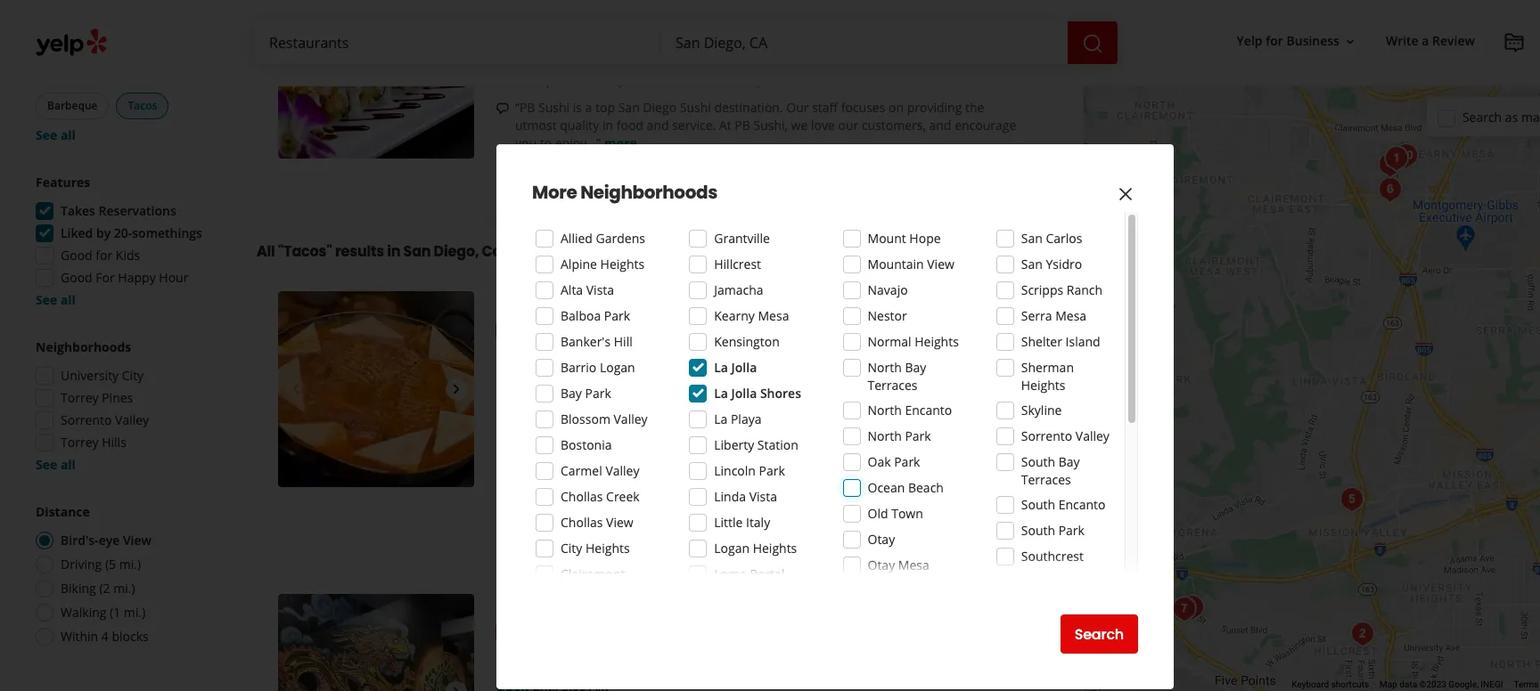 Task type: describe. For each thing, give the bounding box(es) containing it.
little
[[714, 514, 743, 531]]

next image for locally
[[446, 50, 467, 71]]

for for dinner
[[548, 401, 565, 418]]

0 horizontal spatial neighborhoods
[[36, 339, 131, 356]]

1 vertical spatial takes
[[513, 426, 547, 443]]

valley up south bay terraces
[[1076, 428, 1110, 445]]

diego,
[[434, 242, 479, 262]]

1 services from the left
[[548, 479, 595, 496]]

korean inside button
[[499, 349, 537, 364]]

skyline
[[1021, 402, 1062, 419]]

map region
[[922, 66, 1540, 692]]

food
[[616, 117, 643, 134]]

in for good
[[572, 497, 582, 514]]

friend's house korean image
[[278, 292, 474, 488]]

southcrest
[[1021, 548, 1084, 565]]

search as map
[[1462, 108, 1540, 125]]

biking (2 mi.)
[[61, 580, 135, 597]]

valley up creek
[[605, 463, 639, 479]]

mesa down town
[[898, 557, 929, 574]]

japanese
[[568, 20, 617, 35]]

good for dinner
[[513, 401, 608, 418]]

more neighborhoods
[[532, 180, 717, 205]]

"best services receive  we had angel as our server haven't seen this kind of services and attention in a long time truly appreciate well worth every penny and…"
[[515, 479, 1021, 514]]

mi.) for biking (2 mi.)
[[113, 580, 135, 597]]

encanto for north encanto
[[905, 402, 952, 419]]

customers,
[[862, 117, 926, 134]]

beach for pacific beach
[[667, 20, 703, 37]]

la for la playa
[[714, 411, 728, 428]]

well
[[748, 497, 771, 514]]

1 vertical spatial kearny mesa
[[696, 349, 772, 366]]

this
[[882, 479, 903, 496]]

open
[[496, 376, 529, 393]]

the asian bistro image
[[1344, 616, 1380, 652]]

1 vertical spatial takes reservations
[[513, 426, 625, 443]]

1 horizontal spatial sushi
[[538, 99, 570, 116]]

outdoor for "pb sushi is a top san diego sushi destination. our staff focuses on providing the utmost quality in food and service. at pb sushi, we love our customers, and encourage you to enjoy…"
[[513, 178, 557, 193]]

for for kids
[[96, 247, 113, 264]]

alta vista
[[561, 282, 614, 299]]

enjoy…"
[[555, 135, 601, 152]]

kearny mesa inside more neighborhoods dialog
[[714, 307, 789, 324]]

shelter island
[[1021, 333, 1100, 350]]

sorrento valley inside more neighborhoods dialog
[[1021, 428, 1110, 445]]

hills
[[102, 434, 126, 451]]

search button
[[1060, 615, 1138, 654]]

djk korean bbq image
[[1388, 138, 1424, 173]]

1 vertical spatial kearny
[[696, 349, 737, 366]]

tea
[[600, 349, 619, 364]]

terms 
[[1514, 680, 1540, 690]]

eye
[[99, 532, 120, 549]]

(1
[[110, 604, 121, 621]]

write a review
[[1386, 32, 1475, 49]]

bird's-
[[61, 532, 99, 549]]

features
[[36, 174, 90, 191]]

0 horizontal spatial takes
[[61, 202, 95, 219]]

2 delivery from the top
[[629, 532, 672, 547]]

otay for otay mesa
[[868, 557, 895, 574]]

group containing features
[[30, 174, 221, 309]]

terraces for north
[[868, 377, 918, 394]]

1 horizontal spatial logan
[[714, 540, 750, 557]]

0 vertical spatial as
[[1505, 108, 1518, 125]]

2 4 star rating image from the top
[[496, 624, 592, 642]]

pacific
[[627, 20, 664, 37]]

island
[[1066, 333, 1100, 350]]

2 previous image from the top
[[285, 682, 307, 692]]

a inside "pb sushi is a top san diego sushi destination. our staff focuses on providing the utmost quality in food and service. at pb sushi, we love our customers, and encourage you to enjoy…"
[[585, 99, 592, 116]]

ysidro
[[1046, 256, 1082, 273]]

0 horizontal spatial view
[[123, 532, 152, 549]]

mesa up la jolla shores
[[740, 349, 772, 366]]

our
[[786, 99, 809, 116]]

friend's house korean image
[[1378, 140, 1414, 176]]

banker's hill
[[561, 333, 633, 350]]

view for chollas view
[[606, 514, 633, 531]]

barbeque
[[47, 98, 98, 113]]

vista for alta vista
[[586, 282, 614, 299]]

staff
[[812, 99, 838, 116]]

south bay terraces
[[1021, 454, 1080, 488]]

la jolla shores
[[714, 385, 801, 402]]

4
[[101, 628, 109, 645]]

terms
[[1514, 680, 1539, 690]]

la for la jolla shores
[[714, 385, 728, 402]]

reservations inside group
[[99, 202, 176, 219]]

of
[[934, 479, 946, 496]]

see all for takes
[[36, 291, 76, 308]]

shores
[[760, 385, 801, 402]]

sherman
[[1021, 359, 1074, 376]]

sushi bars
[[499, 20, 554, 35]]

"pb sushi is a top san diego sushi destination. our staff focuses on providing the utmost quality in food and service. at pb sushi, we love our customers, and encourage you to enjoy…"
[[515, 99, 1016, 152]]

jamacha
[[714, 282, 763, 299]]

takes reservations inside group
[[61, 202, 176, 219]]

you
[[515, 135, 537, 152]]

inegi
[[1481, 680, 1503, 690]]

and inside the "best services receive  we had angel as our server haven't seen this kind of services and attention in a long time truly appreciate well worth every penny and…"
[[999, 479, 1021, 496]]

north for north bay terraces
[[868, 359, 902, 376]]

within
[[61, 628, 98, 645]]

diego
[[643, 99, 677, 116]]

see all for university
[[36, 456, 76, 473]]

our inside the "best services receive  we had angel as our server haven't seen this kind of services and attention in a long time truly appreciate well worth every penny and…"
[[742, 479, 762, 496]]

park for bay park
[[585, 385, 611, 402]]

16 speech v2 image for "pb
[[496, 102, 510, 116]]

beach for ocean beach
[[908, 479, 944, 496]]

sushi bars button
[[496, 19, 558, 37]]

for for groups
[[548, 451, 565, 468]]

sorrento valley inside group
[[61, 412, 149, 429]]

driving
[[61, 556, 102, 573]]

park for balboa park
[[604, 307, 630, 324]]

yelp for business button
[[1230, 25, 1364, 57]]

biking
[[61, 580, 96, 597]]

north for north park
[[868, 428, 902, 445]]

is
[[573, 99, 582, 116]]

group containing category
[[32, 30, 221, 144]]

shelter
[[1021, 333, 1062, 350]]

user actions element
[[1222, 22, 1540, 132]]

terms link
[[1514, 680, 1540, 690]]

0 horizontal spatial bay
[[561, 385, 582, 402]]

city inside group
[[122, 367, 144, 384]]

driving (5 mi.)
[[61, 556, 141, 573]]

normal heights
[[868, 333, 959, 350]]

carmel
[[561, 463, 602, 479]]

4.0 (1.2k reviews)
[[599, 320, 699, 337]]

group containing neighborhoods
[[30, 339, 221, 474]]

heights for normal heights
[[915, 333, 959, 350]]

park for oak park
[[894, 454, 920, 471]]

1 horizontal spatial korean
[[650, 292, 714, 316]]

see all button for takes reservations
[[36, 291, 76, 308]]

city inside more neighborhoods dialog
[[561, 540, 582, 557]]

1 previous image from the top
[[285, 379, 307, 400]]

san left carlos on the right top
[[1021, 230, 1043, 247]]

good for good for dinner
[[513, 401, 545, 418]]

heights for logan heights
[[753, 540, 797, 557]]

yelp for business
[[1237, 32, 1339, 49]]

search for search as map
[[1462, 108, 1502, 125]]

search for search
[[1075, 624, 1124, 645]]

by
[[96, 225, 111, 242]]

bay park
[[561, 385, 611, 402]]

slideshow element for locally
[[278, 0, 474, 158]]

good for good for happy hour
[[61, 269, 92, 286]]

seating for quality
[[560, 178, 597, 193]]

quality
[[560, 117, 599, 134]]

san ysidro
[[1021, 256, 1082, 273]]

time
[[624, 497, 650, 514]]

park for north park
[[905, 428, 931, 445]]

category
[[36, 30, 91, 47]]

encanto for south encanto
[[1058, 496, 1106, 513]]

search image
[[1082, 33, 1103, 54]]

outdoor seating for attention
[[513, 532, 597, 547]]

mi.) for walking (1 mi.)
[[124, 604, 146, 621]]

scripps ranch
[[1021, 282, 1103, 299]]

sorrento inside more neighborhoods dialog
[[1021, 428, 1072, 445]]

mesa up "kensington"
[[758, 307, 789, 324]]

1 horizontal spatial and
[[929, 117, 951, 134]]

hour
[[159, 269, 188, 286]]

mi.) for driving (5 mi.)
[[119, 556, 141, 573]]

otay mesa
[[868, 557, 929, 574]]

alpine heights
[[561, 256, 645, 273]]

alpine
[[561, 256, 597, 273]]

see for university
[[36, 456, 57, 473]]

creek
[[606, 488, 640, 505]]

alta
[[561, 282, 583, 299]]

heights for alpine heights
[[600, 256, 645, 273]]

chollas for chollas creek
[[561, 488, 603, 505]]

banker's
[[561, 333, 611, 350]]

chollas view
[[561, 514, 633, 531]]

0 vertical spatial logan
[[600, 359, 635, 376]]

casa de freds tacos y tequila image
[[1174, 590, 1210, 625]]

manna heaven bbq image
[[1372, 172, 1408, 207]]

logan heights
[[714, 540, 797, 557]]

professionals
[[757, 71, 835, 88]]

normal
[[868, 333, 911, 350]]

coffee
[[552, 349, 586, 364]]

sushi inside sushi bars button
[[499, 20, 528, 35]]

outdoor seating for quality
[[513, 178, 597, 193]]

liked by 20-somethings
[[61, 225, 202, 242]]



Task type: locate. For each thing, give the bounding box(es) containing it.
coffee & tea
[[552, 349, 619, 364]]

next image for good
[[446, 379, 467, 400]]

within 4 blocks
[[61, 628, 149, 645]]

1 horizontal spatial beach
[[908, 479, 944, 496]]

good down until
[[513, 401, 545, 418]]

north bay terraces
[[868, 359, 926, 394]]

0 vertical spatial beach
[[667, 20, 703, 37]]

1 la from the top
[[714, 359, 728, 376]]

1 vertical spatial group
[[30, 174, 221, 309]]

outdoor seating
[[513, 178, 597, 193], [513, 532, 597, 547]]

locally
[[513, 71, 553, 88]]

good left the for
[[61, 269, 92, 286]]

2 vertical spatial bay
[[1058, 454, 1080, 471]]

1 vertical spatial &
[[589, 349, 597, 364]]

city heights
[[561, 540, 630, 557]]

outdoor for "best services receive  we had angel as our server haven't seen this kind of services and attention in a long time truly appreciate well worth every penny and…"
[[513, 532, 557, 547]]

3 next image from the top
[[446, 682, 467, 692]]

jolla for la jolla shores
[[731, 385, 757, 402]]

kearny mesa up la jolla shores
[[696, 349, 772, 366]]

1 vertical spatial south
[[1021, 496, 1055, 513]]

2 north from the top
[[868, 402, 902, 419]]

old town
[[868, 505, 923, 522]]

write a review link
[[1379, 25, 1482, 57]]

seating for attention
[[560, 532, 597, 547]]

north for north encanto
[[868, 402, 902, 419]]

outdoor down 'you' at the top of page
[[513, 178, 557, 193]]

takes down good for dinner
[[513, 426, 547, 443]]

2 vertical spatial all
[[61, 456, 76, 473]]

harney sushi image
[[1166, 591, 1202, 627]]

1 all from the top
[[61, 127, 76, 143]]

heights inside 'sherman heights'
[[1021, 377, 1065, 394]]

valley right dinner
[[614, 411, 648, 428]]

la down "kensington"
[[714, 359, 728, 376]]

1 horizontal spatial sorrento valley
[[1021, 428, 1110, 445]]

torrey down university
[[61, 389, 99, 406]]

a inside the "best services receive  we had angel as our server haven't seen this kind of services and attention in a long time truly appreciate well worth every penny and…"
[[586, 497, 593, 514]]

beach up and…"
[[908, 479, 944, 496]]

2 la from the top
[[714, 385, 728, 402]]

la for la jolla
[[714, 359, 728, 376]]

for left groups
[[548, 451, 565, 468]]

torrey for torrey pines
[[61, 389, 99, 406]]

2 see all from the top
[[36, 291, 76, 308]]

neighborhoods up "gardens"
[[580, 180, 717, 205]]

0 vertical spatial a
[[1422, 32, 1429, 49]]

1 vertical spatial outdoor
[[513, 532, 557, 547]]

korean up open
[[499, 349, 537, 364]]

services
[[548, 479, 595, 496], [949, 479, 996, 496]]

bars link
[[629, 348, 660, 366]]

takeout for pb
[[704, 178, 746, 193]]

blocks
[[112, 628, 149, 645]]

2 vertical spatial next image
[[446, 682, 467, 692]]

see for takes
[[36, 291, 57, 308]]

sorrento valley down 'skyline'
[[1021, 428, 1110, 445]]

walking
[[61, 604, 106, 621]]

terraces inside south bay terraces
[[1021, 471, 1071, 488]]

encanto up north park at the bottom of the page
[[905, 402, 952, 419]]

valley down the pines
[[115, 412, 149, 429]]

1 vertical spatial mi.)
[[113, 580, 135, 597]]

2 16 speech v2 image from the top
[[496, 482, 510, 496]]

0 horizontal spatial takes reservations
[[61, 202, 176, 219]]

1 outdoor seating from the top
[[513, 178, 597, 193]]

kearny down jamacha
[[714, 307, 755, 324]]

neighborhoods inside dialog
[[580, 180, 717, 205]]

slideshow element
[[278, 0, 474, 158], [278, 292, 474, 488], [278, 594, 474, 692]]

a inside write a review link
[[1422, 32, 1429, 49]]

2 horizontal spatial bay
[[1058, 454, 1080, 471]]

0 vertical spatial south
[[1021, 454, 1055, 471]]

see all button
[[36, 127, 76, 143], [36, 291, 76, 308], [36, 456, 76, 473]]

1 jolla from the top
[[731, 359, 757, 376]]

1 vertical spatial see all button
[[36, 291, 76, 308]]

balboa
[[561, 307, 601, 324]]

slideshow element for good
[[278, 292, 474, 488]]

bay for south bay terraces
[[1058, 454, 1080, 471]]

terraces
[[868, 377, 918, 394], [1021, 471, 1071, 488]]

sorrento down 'skyline'
[[1021, 428, 1072, 445]]

2 vertical spatial slideshow element
[[278, 594, 474, 692]]

1 takeout from the top
[[704, 178, 746, 193]]

2 services from the left
[[949, 479, 996, 496]]

north park
[[868, 428, 931, 445]]

1 horizontal spatial vista
[[749, 488, 777, 505]]

khan's cave asian tavern & grill image
[[1523, 98, 1540, 133]]

4 star rating image
[[496, 321, 592, 339], [496, 624, 592, 642]]

city up the pines
[[122, 367, 144, 384]]

1 vertical spatial otay
[[868, 557, 895, 574]]

0 vertical spatial 16 speech v2 image
[[496, 102, 510, 116]]

2 see from the top
[[36, 291, 57, 308]]

pb sushi image
[[278, 0, 474, 158]]

2 outdoor from the top
[[513, 532, 557, 547]]

1 vertical spatial 4 star rating image
[[496, 624, 592, 642]]

worth
[[775, 497, 811, 514]]

2 slideshow element from the top
[[278, 292, 474, 488]]

good
[[61, 247, 92, 264], [61, 269, 92, 286], [513, 401, 545, 418], [513, 451, 545, 468]]

p.f. chang's image
[[1334, 482, 1369, 517]]

in for locally
[[602, 117, 613, 134]]

1 see from the top
[[36, 127, 57, 143]]

1 north from the top
[[868, 359, 902, 376]]

1 south from the top
[[1021, 454, 1055, 471]]

takes reservations up 20-
[[61, 202, 176, 219]]

3 south from the top
[[1021, 522, 1055, 539]]

services down good for groups
[[548, 479, 595, 496]]

heights right "normal"
[[915, 333, 959, 350]]

16 speech v2 image left the '"pb'
[[496, 102, 510, 116]]

heights down "gardens"
[[600, 256, 645, 273]]

in down top in the top left of the page
[[602, 117, 613, 134]]

1 4 star rating image from the top
[[496, 321, 592, 339]]

2 vertical spatial see all button
[[36, 456, 76, 473]]

a right write
[[1422, 32, 1429, 49]]

pacific beach
[[627, 20, 703, 37]]

blossom valley
[[561, 411, 648, 428]]

1 vertical spatial next image
[[446, 379, 467, 400]]

jolla for la jolla
[[731, 359, 757, 376]]

0 vertical spatial reservations
[[99, 202, 176, 219]]

20-
[[114, 225, 132, 242]]

16 checkmark v2 image for delivery
[[612, 178, 626, 192]]

1 horizontal spatial takes reservations
[[513, 426, 625, 443]]

3 la from the top
[[714, 411, 728, 428]]

kearny down reviews)
[[696, 349, 737, 366]]

1 vertical spatial neighborhoods
[[36, 339, 131, 356]]

0 vertical spatial korean
[[650, 292, 714, 316]]

friend's house korean
[[515, 292, 714, 316]]

for down open until 9:30 pm
[[548, 401, 565, 418]]

italy
[[746, 514, 770, 531]]

beach inside more neighborhoods dialog
[[908, 479, 944, 496]]

heights for city heights
[[586, 540, 630, 557]]

good for good for kids
[[61, 247, 92, 264]]

bars left japanese
[[530, 20, 554, 35]]

heights
[[600, 256, 645, 273], [915, 333, 959, 350], [1021, 377, 1065, 394], [586, 540, 630, 557], [753, 540, 797, 557]]

0 vertical spatial neighborhoods
[[580, 180, 717, 205]]

2 16 checkmark v2 image from the left
[[612, 178, 626, 192]]

(5
[[105, 556, 116, 573]]

google image
[[1088, 668, 1147, 692]]

2 vertical spatial north
[[868, 428, 902, 445]]

map
[[1380, 680, 1397, 690]]

2 all from the top
[[61, 291, 76, 308]]

see all down torrey hills
[[36, 456, 76, 473]]

terraces up north encanto
[[868, 377, 918, 394]]

2 vertical spatial see all
[[36, 456, 76, 473]]

city up clairemont
[[561, 540, 582, 557]]

16 speech v2 image for "best
[[496, 482, 510, 496]]

previous image
[[285, 50, 307, 71]]

4 star rating image down friend's
[[496, 321, 592, 339]]

0 vertical spatial outdoor seating
[[513, 178, 597, 193]]

we
[[642, 479, 661, 496]]

reservations
[[99, 202, 176, 219], [550, 426, 625, 443]]

3 see all from the top
[[36, 456, 76, 473]]

1 seating from the top
[[560, 178, 597, 193]]

1 horizontal spatial bay
[[905, 359, 926, 376]]

2 seating from the top
[[560, 532, 597, 547]]

open until 9:30 pm
[[496, 376, 608, 393]]

as up appreciate
[[726, 479, 738, 496]]

data
[[1400, 680, 1417, 690]]

kearny
[[714, 307, 755, 324], [696, 349, 737, 366]]

©2023
[[1419, 680, 1446, 690]]

liberty
[[714, 437, 754, 454]]

kensington
[[714, 333, 780, 350]]

see all button for university city
[[36, 456, 76, 473]]

park for lincoln park
[[759, 463, 785, 479]]

0 vertical spatial all
[[61, 127, 76, 143]]

0 vertical spatial view
[[927, 256, 954, 273]]

south up southcrest
[[1021, 522, 1055, 539]]

3 see all button from the top
[[36, 456, 76, 473]]

takes up liked
[[61, 202, 95, 219]]

0 vertical spatial slideshow element
[[278, 0, 474, 158]]

good up "best
[[513, 451, 545, 468]]

friend's house korean link
[[515, 292, 714, 316]]

station
[[757, 437, 798, 454]]

bars inside 'button'
[[633, 349, 657, 364]]

0 horizontal spatial vista
[[586, 282, 614, 299]]

seating down chollas view
[[560, 532, 597, 547]]

1 next image from the top
[[446, 50, 467, 71]]

2 vertical spatial in
[[572, 497, 582, 514]]

1 vertical spatial encanto
[[1058, 496, 1106, 513]]

barrio logan
[[561, 359, 635, 376]]

0 vertical spatial mi.)
[[119, 556, 141, 573]]

server
[[765, 479, 802, 496]]

delivery down 'time'
[[629, 532, 672, 547]]

16 checkmark v2 image left the 'more'
[[496, 178, 510, 192]]

2 vertical spatial see
[[36, 456, 57, 473]]

allied
[[561, 230, 593, 247]]

0 horizontal spatial services
[[548, 479, 595, 496]]

2 south from the top
[[1021, 496, 1055, 513]]

for right "yelp"
[[1266, 32, 1283, 49]]

4 star rating image down the 2
[[496, 624, 592, 642]]

until
[[532, 376, 558, 393]]

vista up italy on the bottom of the page
[[749, 488, 777, 505]]

portal
[[750, 566, 785, 583]]

"best
[[515, 479, 545, 496]]

a up chollas view
[[586, 497, 593, 514]]

16 checkmark v2 image down more link
[[612, 178, 626, 192]]

takes
[[61, 202, 95, 219], [513, 426, 547, 443]]

1 vertical spatial jolla
[[731, 385, 757, 402]]

& inside button
[[589, 349, 597, 364]]

1 horizontal spatial &
[[599, 71, 608, 88]]

2 see all button from the top
[[36, 291, 76, 308]]

had
[[664, 479, 687, 496]]

san up food
[[618, 99, 640, 116]]

carmel valley
[[561, 463, 639, 479]]

0 vertical spatial bay
[[905, 359, 926, 376]]

in inside the "best services receive  we had angel as our server haven't seen this kind of services and attention in a long time truly appreciate well worth every penny and…"
[[572, 497, 582, 514]]

seen
[[851, 479, 878, 496]]

1 see all from the top
[[36, 127, 76, 143]]

chollas down carmel
[[561, 488, 603, 505]]

1 vertical spatial outdoor seating
[[513, 532, 597, 547]]

0 vertical spatial 4 star rating image
[[496, 321, 592, 339]]

north up north park at the bottom of the page
[[868, 402, 902, 419]]

1 horizontal spatial terraces
[[1021, 471, 1071, 488]]

see all
[[36, 127, 76, 143], [36, 291, 76, 308], [36, 456, 76, 473]]

logan up loma
[[714, 540, 750, 557]]

north down "normal"
[[868, 359, 902, 376]]

sorrento valley
[[61, 412, 149, 429], [1021, 428, 1110, 445]]

see all down good for kids
[[36, 291, 76, 308]]

all down good for kids
[[61, 291, 76, 308]]

projects image
[[1504, 32, 1525, 53]]

next image
[[446, 50, 467, 71], [446, 379, 467, 400], [446, 682, 467, 692]]

0 vertical spatial kearny
[[714, 307, 755, 324]]

0 vertical spatial previous image
[[285, 379, 307, 400]]

bay for north bay terraces
[[905, 359, 926, 376]]

san inside "pb sushi is a top san diego sushi destination. our staff focuses on providing the utmost quality in food and service. at pb sushi, we love our customers, and encourage you to enjoy…"
[[618, 99, 640, 116]]

good for good for groups
[[513, 451, 545, 468]]

16 speech v2 image
[[496, 102, 510, 116], [496, 482, 510, 496]]

bay inside north bay terraces
[[905, 359, 926, 376]]

0 vertical spatial next image
[[446, 50, 467, 71]]

korean up reviews)
[[650, 292, 714, 316]]

view down hope
[[927, 256, 954, 273]]

more
[[604, 135, 637, 152]]

takes reservations up good for groups
[[513, 426, 625, 443]]

as
[[1505, 108, 1518, 125], [726, 479, 738, 496]]

south for south bay terraces
[[1021, 454, 1055, 471]]

1 horizontal spatial view
[[606, 514, 633, 531]]

old
[[868, 505, 888, 522]]

0 horizontal spatial in
[[387, 242, 400, 262]]

info icon image
[[840, 72, 854, 87], [840, 72, 854, 87]]

truly
[[654, 497, 680, 514]]

0 vertical spatial jolla
[[731, 359, 757, 376]]

takeout for appreciate
[[704, 532, 746, 547]]

on
[[889, 99, 904, 116]]

north up oak
[[868, 428, 902, 445]]

business
[[1286, 32, 1339, 49]]

0 vertical spatial la
[[714, 359, 728, 376]]

heights down chollas view
[[586, 540, 630, 557]]

16 locally owned v2 image
[[496, 73, 510, 87]]

search inside search button
[[1075, 624, 1124, 645]]

0 vertical spatial see all button
[[36, 127, 76, 143]]

1 vertical spatial terraces
[[1021, 471, 1071, 488]]

0 horizontal spatial korean
[[499, 349, 537, 364]]

2 horizontal spatial in
[[602, 117, 613, 134]]

0 horizontal spatial and
[[647, 117, 669, 134]]

in up chollas view
[[572, 497, 582, 514]]

torrey for torrey hills
[[61, 434, 99, 451]]

1 vertical spatial previous image
[[285, 682, 307, 692]]

house
[[590, 292, 645, 316]]

see all down barbeque button
[[36, 127, 76, 143]]

jolla up the playa
[[731, 385, 757, 402]]

0 horizontal spatial city
[[122, 367, 144, 384]]

16 certified professionals v2 image
[[686, 73, 701, 87]]

la down la jolla
[[714, 385, 728, 402]]

for for business
[[1266, 32, 1283, 49]]

1 torrey from the top
[[61, 389, 99, 406]]

mi.) right (2
[[113, 580, 135, 597]]

16 chevron down v2 image
[[1343, 34, 1357, 49]]

3 see from the top
[[36, 456, 57, 473]]

encanto
[[905, 402, 952, 419], [1058, 496, 1106, 513]]

search left the map
[[1462, 108, 1502, 125]]

sorrento valley down torrey pines
[[61, 412, 149, 429]]

&
[[599, 71, 608, 88], [589, 349, 597, 364]]

view down long
[[606, 514, 633, 531]]

0 vertical spatial search
[[1462, 108, 1502, 125]]

south inside south bay terraces
[[1021, 454, 1055, 471]]

groups
[[568, 451, 611, 468]]

2 next image from the top
[[446, 379, 467, 400]]

2 otay from the top
[[868, 557, 895, 574]]

takeout down little at the left bottom of the page
[[704, 532, 746, 547]]

1 slideshow element from the top
[[278, 0, 474, 158]]

logan down hill
[[600, 359, 635, 376]]

south up south park
[[1021, 496, 1055, 513]]

1
[[496, 292, 506, 316]]

bars
[[530, 20, 554, 35], [633, 349, 657, 364]]

delivery down the more
[[629, 178, 672, 193]]

sushi up 16 locally owned v2 icon
[[499, 20, 528, 35]]

3 north from the top
[[868, 428, 902, 445]]

mi.) right "(1"
[[124, 604, 146, 621]]

2 takeout from the top
[[704, 532, 746, 547]]

san up scripps
[[1021, 256, 1043, 273]]

16 checkmark v2 image
[[686, 178, 700, 192], [496, 402, 510, 417], [496, 427, 510, 442], [496, 452, 510, 467], [496, 532, 510, 546], [612, 532, 626, 546], [686, 532, 700, 546]]

for inside button
[[1266, 32, 1283, 49]]

1 horizontal spatial reservations
[[550, 426, 625, 443]]

more neighborhoods dialog
[[0, 0, 1540, 692]]

review
[[1432, 32, 1475, 49]]

top
[[595, 99, 615, 116]]

la left the playa
[[714, 411, 728, 428]]

outdoor seating down attention
[[513, 532, 597, 547]]

0 vertical spatial terraces
[[868, 377, 918, 394]]

0 vertical spatial takes
[[61, 202, 95, 219]]

penny
[[849, 497, 885, 514]]

1 horizontal spatial our
[[838, 117, 858, 134]]

south for south encanto
[[1021, 496, 1055, 513]]

services right "of"
[[949, 479, 996, 496]]

2 horizontal spatial and
[[999, 479, 1021, 496]]

1 16 checkmark v2 image from the left
[[496, 178, 510, 192]]

the
[[965, 99, 984, 116]]

16 checkmark v2 image
[[496, 178, 510, 192], [612, 178, 626, 192]]

outdoor
[[513, 178, 557, 193], [513, 532, 557, 547]]

otay for otay
[[868, 531, 895, 548]]

sorrento up torrey hills
[[61, 412, 112, 429]]

group
[[32, 30, 221, 144], [30, 174, 221, 309], [30, 339, 221, 474]]

reservations down dinner
[[550, 426, 625, 443]]

1 horizontal spatial sorrento
[[1021, 428, 1072, 445]]

certified professionals
[[704, 71, 835, 88]]

sushi left "is"
[[538, 99, 570, 116]]

option group containing distance
[[30, 504, 221, 651]]

grantville
[[714, 230, 770, 247]]

japanese button
[[565, 19, 620, 37]]

encanto up south park
[[1058, 496, 1106, 513]]

kearny inside more neighborhoods dialog
[[714, 307, 755, 324]]

2 jolla from the top
[[731, 385, 757, 402]]

view right eye
[[123, 532, 152, 549]]

16 checkmark v2 image for outdoor seating
[[496, 178, 510, 192]]

for inside group
[[96, 247, 113, 264]]

1 see all button from the top
[[36, 127, 76, 143]]

all for takes reservations
[[61, 291, 76, 308]]

0 vertical spatial takeout
[[704, 178, 746, 193]]

terraces inside north bay terraces
[[868, 377, 918, 394]]

1 16 speech v2 image from the top
[[496, 102, 510, 116]]

1 vertical spatial city
[[561, 540, 582, 557]]

bars inside button
[[530, 20, 554, 35]]

and
[[647, 117, 669, 134], [929, 117, 951, 134], [999, 479, 1021, 496]]

as inside the "best services receive  we had angel as our server haven't seen this kind of services and attention in a long time truly appreciate well worth every penny and…"
[[726, 479, 738, 496]]

1 vertical spatial reservations
[[550, 426, 625, 443]]

1 chollas from the top
[[561, 488, 603, 505]]

None search field
[[255, 21, 1121, 64]]

terraces for south
[[1021, 471, 1071, 488]]

ranch
[[1067, 282, 1103, 299]]

4.0
[[599, 320, 617, 337]]

2 chollas from the top
[[561, 514, 603, 531]]

1 vertical spatial chollas
[[561, 514, 603, 531]]

0 vertical spatial seating
[[560, 178, 597, 193]]

north inside north bay terraces
[[868, 359, 902, 376]]

heights for sherman heights
[[1021, 377, 1065, 394]]

vista for linda vista
[[749, 488, 777, 505]]

ocean
[[868, 479, 905, 496]]

beach right pacific
[[667, 20, 703, 37]]

2 horizontal spatial sushi
[[680, 99, 711, 116]]

angel
[[690, 479, 722, 496]]

0 vertical spatial vista
[[586, 282, 614, 299]]

1 vertical spatial logan
[[714, 540, 750, 557]]

our up well
[[742, 479, 762, 496]]

close image
[[1115, 183, 1136, 205]]

1 horizontal spatial city
[[561, 540, 582, 557]]

0 vertical spatial north
[[868, 359, 902, 376]]

for down by
[[96, 247, 113, 264]]

in inside "pb sushi is a top san diego sushi destination. our staff focuses on providing the utmost quality in food and service. at pb sushi, we love our customers, and encourage you to enjoy…"
[[602, 117, 613, 134]]

reservations up liked by 20-somethings
[[99, 202, 176, 219]]

1 vertical spatial view
[[606, 514, 633, 531]]

love
[[811, 117, 835, 134]]

park for south park
[[1058, 522, 1085, 539]]

kind
[[906, 479, 931, 496]]

1 outdoor from the top
[[513, 178, 557, 193]]

all down torrey hills
[[61, 456, 76, 473]]

1 otay from the top
[[868, 531, 895, 548]]

bay inside south bay terraces
[[1058, 454, 1080, 471]]

1 vertical spatial delivery
[[629, 532, 672, 547]]

0 vertical spatial kearny mesa
[[714, 307, 789, 324]]

liberty station
[[714, 437, 798, 454]]

all for university city
[[61, 456, 76, 473]]

sushi up the service.
[[680, 99, 711, 116]]

option group
[[30, 504, 221, 651]]

2 torrey from the top
[[61, 434, 99, 451]]

view for mountain view
[[927, 256, 954, 273]]

2 outdoor seating from the top
[[513, 532, 597, 547]]

3 all from the top
[[61, 456, 76, 473]]

0 horizontal spatial 16 checkmark v2 image
[[496, 178, 510, 192]]

0 horizontal spatial sorrento
[[61, 412, 112, 429]]

3 slideshow element from the top
[[278, 594, 474, 692]]

0 horizontal spatial sorrento valley
[[61, 412, 149, 429]]

korean
[[650, 292, 714, 316], [499, 349, 537, 364]]

bars right hill
[[633, 349, 657, 364]]

keyboard shortcuts button
[[1292, 679, 1369, 692]]

good down liked
[[61, 247, 92, 264]]

0 vertical spatial &
[[599, 71, 608, 88]]

chollas for chollas view
[[561, 514, 603, 531]]

16 speech v2 image left "best
[[496, 482, 510, 496]]

we
[[791, 117, 808, 134]]

our inside "pb sushi is a top san diego sushi destination. our staff focuses on providing the utmost quality in food and service. at pb sushi, we love our customers, and encourage you to enjoy…"
[[838, 117, 858, 134]]

terraces up south encanto
[[1021, 471, 1071, 488]]

south for south park
[[1021, 522, 1055, 539]]

1 vertical spatial bars
[[633, 349, 657, 364]]

min sok chon image
[[1372, 147, 1408, 182]]

mountain view
[[868, 256, 954, 273]]

1 horizontal spatial 16 checkmark v2 image
[[612, 178, 626, 192]]

outdoor down attention
[[513, 532, 557, 547]]

1 vertical spatial seating
[[560, 532, 597, 547]]

1 delivery from the top
[[629, 178, 672, 193]]

0 vertical spatial in
[[602, 117, 613, 134]]

2 horizontal spatial view
[[927, 256, 954, 273]]

san left diego,
[[403, 242, 431, 262]]

our down the focuses
[[838, 117, 858, 134]]

mi.) right (5
[[119, 556, 141, 573]]

as left the map
[[1505, 108, 1518, 125]]

previous image
[[285, 379, 307, 400], [285, 682, 307, 692]]

valley inside group
[[115, 412, 149, 429]]

in right results on the left top of page
[[387, 242, 400, 262]]

1 horizontal spatial bars
[[633, 349, 657, 364]]

2 vertical spatial south
[[1021, 522, 1055, 539]]

1 vertical spatial takeout
[[704, 532, 746, 547]]

allied gardens
[[561, 230, 645, 247]]

1 horizontal spatial services
[[949, 479, 996, 496]]

seating
[[560, 178, 597, 193], [560, 532, 597, 547]]

mesa down scripps ranch
[[1055, 307, 1087, 324]]

write
[[1386, 32, 1419, 49]]



Task type: vqa. For each thing, say whether or not it's contained in the screenshot.
Offers Takeout
no



